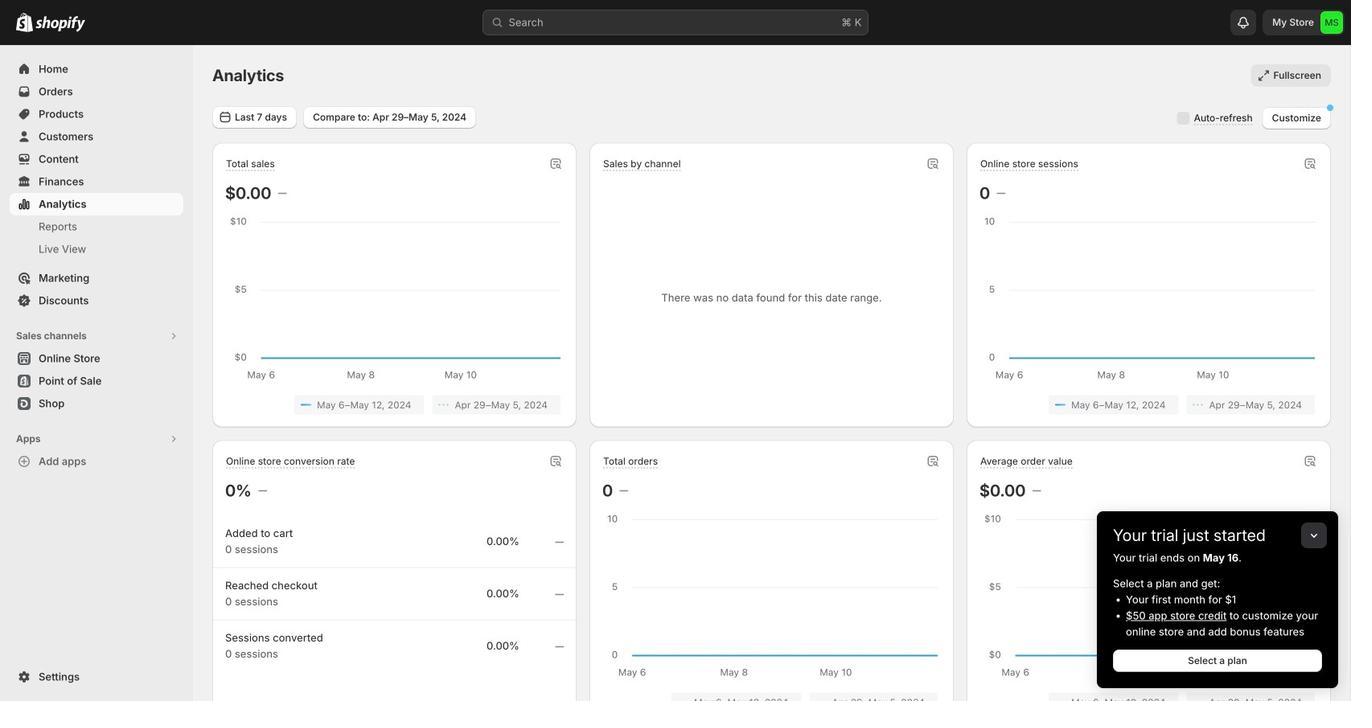 Task type: locate. For each thing, give the bounding box(es) containing it.
shopify image
[[16, 13, 33, 32]]

list
[[228, 395, 561, 415], [983, 395, 1315, 415], [606, 693, 938, 701], [983, 693, 1315, 701]]

my store image
[[1321, 11, 1343, 34]]

shopify image
[[35, 16, 85, 32]]



Task type: vqa. For each thing, say whether or not it's contained in the screenshot.
list
yes



